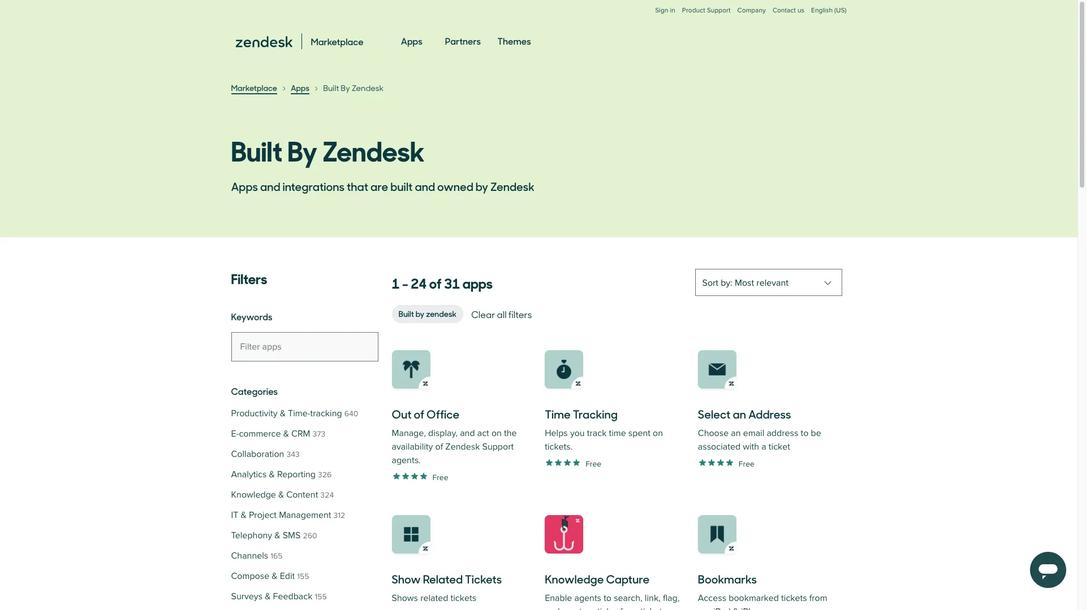 Task type: describe. For each thing, give the bounding box(es) containing it.
a
[[762, 442, 766, 453]]

-
[[402, 273, 408, 293]]

1 horizontal spatial built
[[323, 83, 339, 93]]

company link
[[737, 6, 766, 26]]

on for out of office
[[492, 428, 502, 440]]

availability
[[392, 442, 433, 453]]

2 vertical spatial apps
[[231, 178, 258, 195]]

& for content
[[278, 490, 284, 501]]

analytics
[[231, 470, 267, 481]]

contact us link
[[773, 6, 805, 15]]

time tracking helps you track time spent on tickets.
[[545, 406, 663, 453]]

165
[[271, 552, 283, 562]]

1 horizontal spatial apps link
[[401, 25, 422, 58]]

owned
[[437, 178, 473, 195]]

ticket
[[769, 442, 790, 453]]

management
[[279, 510, 331, 522]]

all
[[497, 308, 507, 321]]

& for edit
[[272, 571, 278, 583]]

free for helps
[[586, 460, 602, 469]]

address
[[748, 406, 791, 423]]

640
[[344, 410, 358, 419]]

knowledge capture enable agents to search, link, flag, and create articles from tickets.
[[545, 571, 680, 611]]

1 vertical spatial of
[[414, 406, 424, 423]]

it
[[231, 510, 238, 522]]

associated
[[698, 442, 741, 453]]

reporting
[[277, 470, 316, 481]]

surveys
[[231, 592, 263, 603]]

support inside out of office manage, display, and act on the availability of zendesk support agents.
[[482, 442, 514, 453]]

with
[[743, 442, 759, 453]]

1
[[392, 273, 400, 293]]

& left crm
[[283, 429, 289, 440]]

show related tickets shows related tickets
[[392, 571, 502, 605]]

& for time-
[[280, 408, 286, 420]]

english (us)
[[811, 6, 847, 15]]

out
[[392, 406, 412, 423]]

select
[[698, 406, 731, 423]]

knowledge & content 324
[[231, 490, 334, 501]]

time-
[[288, 408, 310, 420]]

shows
[[392, 593, 418, 605]]

155 for compose & edit
[[297, 573, 309, 582]]

ipad
[[713, 607, 731, 611]]

collaboration 343
[[231, 449, 300, 461]]

agents.
[[392, 455, 421, 467]]

to inside knowledge capture enable agents to search, link, flag, and create articles from tickets.
[[604, 593, 612, 605]]

english (us) link
[[811, 6, 847, 26]]

compose & edit 155
[[231, 571, 309, 583]]

content
[[286, 490, 318, 501]]

324
[[320, 491, 334, 501]]

project
[[249, 510, 277, 522]]

create
[[562, 607, 587, 611]]

us
[[798, 6, 805, 15]]

that
[[347, 178, 368, 195]]

channels
[[231, 551, 268, 562]]

search,
[[614, 593, 643, 605]]

tracking
[[573, 406, 618, 423]]

sign
[[655, 6, 668, 15]]

categories
[[231, 385, 278, 398]]

24
[[411, 273, 427, 293]]

agents
[[574, 593, 601, 605]]

enable
[[545, 593, 572, 605]]

2 vertical spatial of
[[435, 442, 443, 453]]

feedback
[[273, 592, 313, 603]]

0 horizontal spatial by
[[416, 308, 425, 320]]

0 vertical spatial built by zendesk
[[323, 83, 384, 93]]

address
[[767, 428, 798, 440]]

in
[[670, 6, 675, 15]]

zendesk image
[[236, 36, 292, 48]]

app
[[771, 607, 786, 611]]

are
[[371, 178, 388, 195]]

the
[[504, 428, 517, 440]]

e-commerce & crm 373
[[231, 429, 326, 440]]

from inside knowledge capture enable agents to search, link, flag, and create articles from tickets.
[[620, 607, 638, 611]]

1 vertical spatial built by zendesk
[[231, 130, 425, 169]]

time
[[545, 406, 571, 423]]

260
[[303, 532, 317, 541]]

and inside knowledge capture enable agents to search, link, flag, and create articles from tickets.
[[545, 607, 560, 611]]

product
[[682, 6, 705, 15]]

show
[[392, 571, 421, 588]]

& inside the bookmarks access bookmarked tickets from our ipad & iphone app
[[733, 607, 739, 611]]

& for project
[[241, 510, 247, 522]]

out of office manage, display, and act on the availability of zendesk support agents.
[[392, 406, 517, 467]]

surveys & feedback 155
[[231, 592, 327, 603]]

155 for surveys & feedback
[[315, 593, 327, 602]]

manage,
[[392, 428, 426, 440]]

support inside global-navigation-secondary element
[[707, 6, 731, 15]]

articles
[[590, 607, 618, 611]]

and right the built
[[415, 178, 435, 195]]

1 horizontal spatial apps
[[291, 82, 310, 93]]

partners
[[445, 35, 481, 47]]

analytics & reporting 326
[[231, 470, 332, 481]]

free for office
[[432, 473, 448, 483]]

built
[[390, 178, 413, 195]]

helps
[[545, 428, 568, 440]]

collaboration
[[231, 449, 284, 461]]

bookmarks
[[698, 571, 757, 588]]

and left integrations
[[260, 178, 280, 195]]

filters
[[508, 308, 532, 321]]

filters
[[231, 268, 267, 289]]

knowledge for capture
[[545, 571, 604, 588]]



Task type: locate. For each thing, give the bounding box(es) containing it.
clear
[[471, 308, 495, 321]]

sign in link
[[655, 6, 675, 15]]

1 tickets from the left
[[451, 593, 476, 605]]

free for address
[[739, 460, 755, 469]]

0 horizontal spatial apps
[[231, 178, 258, 195]]

Filter apps search field
[[231, 333, 378, 362]]

tickets down tickets
[[451, 593, 476, 605]]

& left sms
[[275, 531, 280, 542]]

from
[[809, 593, 827, 605], [620, 607, 638, 611]]

apps
[[463, 273, 493, 293]]

1 vertical spatial knowledge
[[545, 571, 604, 588]]

free down with
[[739, 460, 755, 469]]

2 on from the left
[[653, 428, 663, 440]]

and left act
[[460, 428, 475, 440]]

themes link
[[498, 25, 531, 58]]

keywords
[[231, 311, 272, 323]]

on right act
[[492, 428, 502, 440]]

by right owned
[[476, 178, 488, 195]]

1 vertical spatial apps link
[[291, 82, 310, 94]]

0 vertical spatial knowledge
[[231, 490, 276, 501]]

312
[[333, 511, 345, 521]]

1 vertical spatial apps
[[291, 82, 310, 93]]

2 tickets from the left
[[781, 593, 807, 605]]

1 vertical spatial to
[[604, 593, 612, 605]]

by
[[476, 178, 488, 195], [416, 308, 425, 320]]

tickets. inside knowledge capture enable agents to search, link, flag, and create articles from tickets.
[[641, 607, 668, 611]]

clear all filters
[[471, 308, 532, 321]]

0 vertical spatial to
[[801, 428, 809, 440]]

marketplace
[[231, 82, 277, 93]]

2 horizontal spatial free
[[739, 460, 755, 469]]

0 vertical spatial an
[[733, 406, 746, 423]]

155 right feedback
[[315, 593, 327, 602]]

office
[[427, 406, 459, 423]]

& left time-
[[280, 408, 286, 420]]

None search field
[[231, 333, 378, 362]]

by left zendesk at bottom
[[416, 308, 425, 320]]

clear all filters button
[[470, 307, 533, 322]]

choose
[[698, 428, 729, 440]]

0 horizontal spatial free
[[432, 473, 448, 483]]

0 vertical spatial of
[[429, 273, 442, 293]]

& right ipad
[[733, 607, 739, 611]]

0 vertical spatial built
[[323, 83, 339, 93]]

apps link
[[401, 25, 422, 58], [291, 82, 310, 94]]

0 horizontal spatial tickets.
[[545, 442, 573, 453]]

2 horizontal spatial built
[[399, 308, 414, 320]]

link,
[[645, 593, 661, 605]]

of left the 31
[[429, 273, 442, 293]]

of down display,
[[435, 442, 443, 453]]

select an address choose an email address to be associated with a ticket
[[698, 406, 821, 453]]

product support
[[682, 6, 731, 15]]

an up email at the right bottom
[[733, 406, 746, 423]]

and
[[260, 178, 280, 195], [415, 178, 435, 195], [460, 428, 475, 440], [545, 607, 560, 611]]

0 horizontal spatial knowledge
[[231, 490, 276, 501]]

to up the articles
[[604, 593, 612, 605]]

155 right edit
[[297, 573, 309, 582]]

on right spent
[[653, 428, 663, 440]]

& for sms
[[275, 531, 280, 542]]

of right out
[[414, 406, 424, 423]]

apps link left 'partners' link
[[401, 25, 422, 58]]

e-
[[231, 429, 239, 440]]

sign in
[[655, 6, 675, 15]]

free down track
[[586, 460, 602, 469]]

apps
[[401, 35, 422, 47], [291, 82, 310, 93], [231, 178, 258, 195]]

knowledge up the agents
[[545, 571, 604, 588]]

0 vertical spatial support
[[707, 6, 731, 15]]

0 horizontal spatial support
[[482, 442, 514, 453]]

zendesk inside out of office manage, display, and act on the availability of zendesk support agents.
[[445, 442, 480, 453]]

product support link
[[682, 6, 731, 15]]

& for reporting
[[269, 470, 275, 481]]

1 horizontal spatial free
[[586, 460, 602, 469]]

and down enable
[[545, 607, 560, 611]]

contact
[[773, 6, 796, 15]]

telephony & sms 260
[[231, 531, 317, 542]]

bookmarks access bookmarked tickets from our ipad & iphone app
[[698, 571, 827, 611]]

155 inside surveys & feedback 155
[[315, 593, 327, 602]]

2 vertical spatial built
[[399, 308, 414, 320]]

zendesk
[[426, 308, 457, 320]]

1 horizontal spatial support
[[707, 6, 731, 15]]

tickets. down the helps
[[545, 442, 573, 453]]

0 vertical spatial 155
[[297, 573, 309, 582]]

on inside time tracking helps you track time spent on tickets.
[[653, 428, 663, 440]]

iphone
[[741, 607, 769, 611]]

326
[[318, 471, 332, 480]]

on inside out of office manage, display, and act on the availability of zendesk support agents.
[[492, 428, 502, 440]]

access
[[698, 593, 726, 605]]

an left email at the right bottom
[[731, 428, 741, 440]]

time
[[609, 428, 626, 440]]

company
[[737, 6, 766, 15]]

tickets.
[[545, 442, 573, 453], [641, 607, 668, 611]]

productivity
[[231, 408, 278, 420]]

tickets
[[465, 571, 502, 588]]

343
[[287, 450, 300, 460]]

0 vertical spatial tickets.
[[545, 442, 573, 453]]

you
[[570, 428, 585, 440]]

1 horizontal spatial 155
[[315, 593, 327, 602]]

related
[[423, 571, 463, 588]]

1 vertical spatial from
[[620, 607, 638, 611]]

155 inside compose & edit 155
[[297, 573, 309, 582]]

integrations
[[283, 178, 345, 195]]

support down the
[[482, 442, 514, 453]]

1 horizontal spatial knowledge
[[545, 571, 604, 588]]

knowledge down analytics
[[231, 490, 276, 501]]

edit
[[280, 571, 295, 583]]

& down collaboration 343
[[269, 470, 275, 481]]

productivity & time-tracking 640
[[231, 408, 358, 420]]

support right product
[[707, 6, 731, 15]]

373
[[313, 430, 326, 440]]

to inside select an address choose an email address to be associated with a ticket
[[801, 428, 809, 440]]

1 vertical spatial built
[[231, 130, 283, 169]]

1 horizontal spatial to
[[801, 428, 809, 440]]

2 horizontal spatial apps
[[401, 35, 422, 47]]

and inside out of office manage, display, and act on the availability of zendesk support agents.
[[460, 428, 475, 440]]

& right it
[[241, 510, 247, 522]]

built by zendesk
[[399, 308, 457, 320]]

0 vertical spatial from
[[809, 593, 827, 605]]

tickets up app
[[781, 593, 807, 605]]

1 vertical spatial by
[[288, 130, 317, 169]]

& for feedback
[[265, 592, 271, 603]]

from inside the bookmarks access bookmarked tickets from our ipad & iphone app
[[809, 593, 827, 605]]

to
[[801, 428, 809, 440], [604, 593, 612, 605]]

(us)
[[834, 6, 847, 15]]

1 vertical spatial by
[[416, 308, 425, 320]]

of
[[429, 273, 442, 293], [414, 406, 424, 423], [435, 442, 443, 453]]

contact us
[[773, 6, 805, 15]]

0 horizontal spatial tickets
[[451, 593, 476, 605]]

related
[[420, 593, 448, 605]]

tickets. down link,
[[641, 607, 668, 611]]

track
[[587, 428, 607, 440]]

built
[[323, 83, 339, 93], [231, 130, 283, 169], [399, 308, 414, 320]]

partners link
[[445, 25, 481, 58]]

1 horizontal spatial from
[[809, 593, 827, 605]]

knowledge
[[231, 490, 276, 501], [545, 571, 604, 588]]

1 vertical spatial tickets.
[[641, 607, 668, 611]]

1 vertical spatial an
[[731, 428, 741, 440]]

& down compose & edit 155
[[265, 592, 271, 603]]

0 vertical spatial by
[[476, 178, 488, 195]]

knowledge for &
[[231, 490, 276, 501]]

our
[[698, 607, 711, 611]]

global-navigation-secondary element
[[231, 0, 847, 26]]

free
[[586, 460, 602, 469], [739, 460, 755, 469], [432, 473, 448, 483]]

tickets inside show related tickets shows related tickets
[[451, 593, 476, 605]]

0 vertical spatial apps
[[401, 35, 422, 47]]

free down availability
[[432, 473, 448, 483]]

& down analytics & reporting 326
[[278, 490, 284, 501]]

0 horizontal spatial by
[[288, 130, 317, 169]]

1 on from the left
[[492, 428, 502, 440]]

0 vertical spatial apps link
[[401, 25, 422, 58]]

tickets inside the bookmarks access bookmarked tickets from our ipad & iphone app
[[781, 593, 807, 605]]

1 horizontal spatial by
[[476, 178, 488, 195]]

1 - 24 of 31 apps
[[392, 273, 493, 293]]

1 horizontal spatial by
[[341, 83, 350, 93]]

channels 165
[[231, 551, 283, 562]]

tickets. inside time tracking helps you track time spent on tickets.
[[545, 442, 573, 453]]

1 horizontal spatial tickets
[[781, 593, 807, 605]]

it & project management 312
[[231, 510, 345, 522]]

1 horizontal spatial tickets.
[[641, 607, 668, 611]]

0 horizontal spatial apps link
[[291, 82, 310, 94]]

0 horizontal spatial from
[[620, 607, 638, 611]]

capture
[[606, 571, 650, 588]]

built by zendesk
[[323, 83, 384, 93], [231, 130, 425, 169]]

0 horizontal spatial built
[[231, 130, 283, 169]]

knowledge inside knowledge capture enable agents to search, link, flag, and create articles from tickets.
[[545, 571, 604, 588]]

to left be
[[801, 428, 809, 440]]

0 vertical spatial by
[[341, 83, 350, 93]]

zendesk
[[352, 83, 384, 93], [323, 130, 425, 169], [491, 178, 535, 195], [445, 442, 480, 453]]

0 horizontal spatial on
[[492, 428, 502, 440]]

1 vertical spatial support
[[482, 442, 514, 453]]

apps link right marketplace "link"
[[291, 82, 310, 94]]

1 horizontal spatial on
[[653, 428, 663, 440]]

marketplace link
[[231, 82, 277, 94]]

0 horizontal spatial 155
[[297, 573, 309, 582]]

1 vertical spatial 155
[[315, 593, 327, 602]]

0 horizontal spatial to
[[604, 593, 612, 605]]

support
[[707, 6, 731, 15], [482, 442, 514, 453]]

commerce
[[239, 429, 281, 440]]

compose
[[231, 571, 269, 583]]

on for time tracking
[[653, 428, 663, 440]]

sms
[[283, 531, 301, 542]]

& left edit
[[272, 571, 278, 583]]

spent
[[628, 428, 651, 440]]

crm
[[291, 429, 310, 440]]



Task type: vqa. For each thing, say whether or not it's contained in the screenshot.
Training Ticket Create Practice Tickets And Courses For Your Agents To Hone Their Skills.
no



